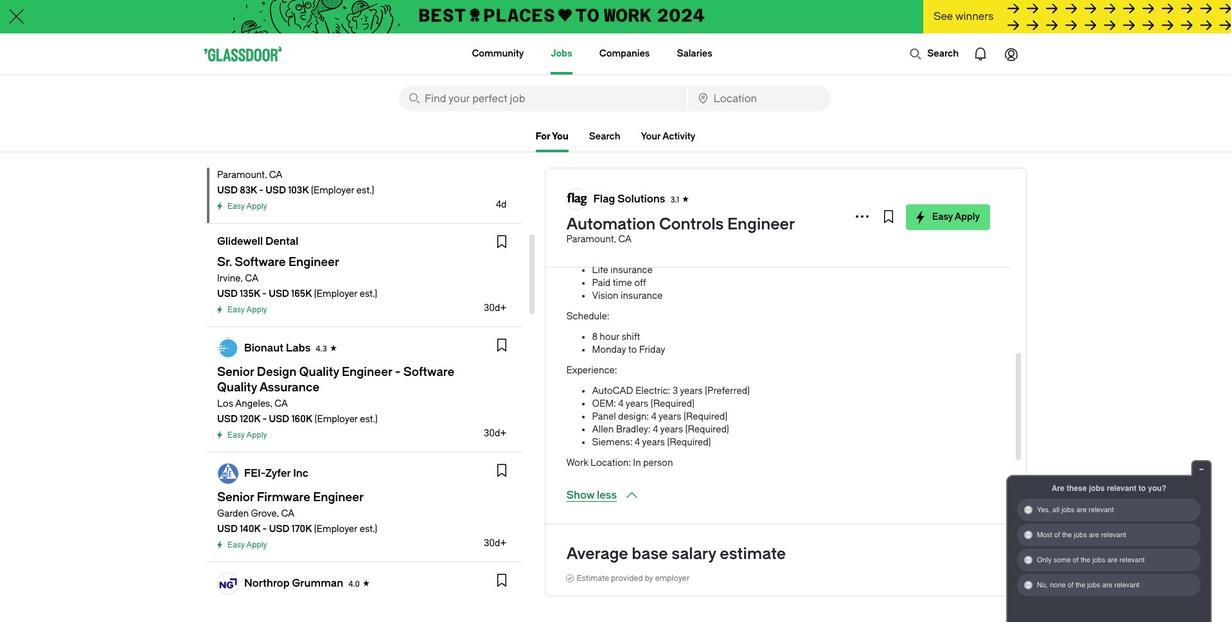 Task type: describe. For each thing, give the bounding box(es) containing it.
autocad electric: 3 years (preferred) oem: 4 years (required) panel design: 4 years (required) allen bradley: 4 years (required) siemens: 4 years (required)
[[592, 386, 750, 448]]

work location: in person
[[566, 458, 673, 469]]

glidewell
[[217, 235, 263, 247]]

estimate
[[577, 574, 609, 583]]

see
[[934, 10, 953, 22]]

bionaut labs logo image
[[218, 338, 238, 359]]

life
[[592, 265, 609, 276]]

benefits:
[[566, 193, 604, 204]]

relevant left 'you?' at the right bottom of the page
[[1107, 484, 1137, 493]]

ca inside los angeles, ca usd 120k - usd 160k (employer est.)
[[275, 398, 288, 409]]

flag solutions
[[593, 193, 665, 205]]

(employer inside los angeles, ca usd 120k - usd 160k (employer est.)
[[315, 414, 358, 425]]

estimate
[[720, 545, 786, 563]]

30d+ for los angeles, ca usd 120k - usd 160k (employer est.)
[[484, 428, 507, 439]]

3
[[673, 386, 678, 397]]

all
[[1053, 506, 1060, 514]]

search link
[[589, 129, 621, 145]]

community
[[472, 48, 524, 59]]

show less
[[566, 489, 617, 501]]

easy inside button
[[932, 211, 953, 222]]

see winners link
[[924, 0, 1231, 35]]

none field search keyword
[[399, 85, 687, 111]]

jobs right these
[[1089, 484, 1105, 493]]

usd 170k
[[269, 524, 312, 535]]

0 horizontal spatial dental
[[265, 235, 299, 247]]

irvine,
[[217, 273, 243, 284]]

los
[[217, 398, 233, 409]]

your activity
[[641, 131, 696, 142]]

automation controls engineer paramount, ca
[[566, 215, 795, 245]]

see winners
[[934, 10, 994, 22]]

for you link
[[536, 129, 569, 145]]

companies
[[600, 48, 650, 59]]

flag solutions logo image
[[567, 189, 588, 210]]

employer
[[655, 574, 690, 583]]

time inside job type: full-time pay: $83,000.00 - $103,000.00 per year benefits:
[[629, 167, 648, 178]]

lottie animation container image
[[910, 48, 922, 60]]

- inside garden grove, ca usd 140k - usd 170k (employer est.)
[[263, 524, 267, 535]]

bradley:
[[616, 424, 651, 435]]

3.1
[[671, 195, 680, 204]]

jobs up no, none of the jobs are relevant
[[1093, 556, 1106, 564]]

search inside button
[[928, 48, 959, 59]]

estimate provided by employer
[[577, 574, 690, 583]]

are
[[1052, 484, 1065, 493]]

1 vertical spatial search
[[589, 131, 621, 142]]

$83,000.00
[[586, 180, 634, 191]]

jobs
[[551, 48, 573, 59]]

engineer
[[728, 215, 795, 233]]

garden
[[217, 508, 249, 519]]

lottie animation container image inside search button
[[910, 48, 922, 60]]

inc
[[293, 467, 309, 479]]

4.0
[[349, 580, 360, 589]]

usd 165k
[[269, 289, 312, 300]]

usd 83k
[[217, 185, 257, 196]]

most
[[1037, 531, 1053, 539]]

are up no, none of the jobs are relevant
[[1108, 556, 1118, 564]]

paramount, ca usd 83k - usd 103k (employer est.)
[[217, 170, 374, 196]]

- inside job type: full-time pay: $83,000.00 - $103,000.00 per year benefits:
[[637, 180, 641, 191]]

design:
[[618, 411, 649, 422]]

controls
[[659, 215, 724, 233]]

activity
[[663, 131, 696, 142]]

provided
[[611, 574, 643, 583]]

work
[[566, 458, 588, 469]]

paid
[[592, 278, 611, 289]]

2 401(k) from the top
[[592, 226, 616, 237]]

apply for los angeles, ca usd 120k - usd 160k (employer est.)
[[246, 431, 267, 440]]

easy apply for garden grove, ca usd 140k - usd 170k (employer est.)
[[228, 541, 267, 550]]

jobs right all
[[1062, 506, 1075, 514]]

yes, all jobs are relevant
[[1037, 506, 1114, 514]]

panel
[[592, 411, 616, 422]]

the for none
[[1076, 581, 1086, 589]]

of for none
[[1068, 581, 1074, 589]]

no,
[[1037, 581, 1048, 589]]

relevant down are these jobs relevant to you?
[[1089, 506, 1114, 514]]

monday
[[592, 344, 626, 355]]

usd 140k
[[217, 524, 261, 535]]

apply for garden grove, ca usd 140k - usd 170k (employer est.)
[[246, 541, 267, 550]]

hour
[[600, 332, 620, 343]]

type:
[[585, 167, 607, 178]]

oem:
[[592, 398, 616, 409]]

(employer inside garden grove, ca usd 140k - usd 170k (employer est.)
[[314, 524, 357, 535]]

friday
[[639, 344, 665, 355]]

salaries
[[677, 48, 713, 59]]

easy apply button
[[906, 204, 990, 230]]

for you
[[536, 131, 569, 142]]

easy apply for irvine, ca usd 135k - usd 165k (employer est.)
[[228, 305, 267, 314]]

usd 135k
[[217, 289, 260, 300]]

companies link
[[600, 33, 650, 75]]

easy apply for los angeles, ca usd 120k - usd 160k (employer est.)
[[228, 431, 267, 440]]

location:
[[591, 458, 631, 469]]

paramount, inside automation controls engineer paramount, ca
[[566, 234, 616, 245]]

northrop grumman
[[244, 577, 343, 589]]

only some of the jobs are relevant
[[1037, 556, 1145, 564]]

usd 103k
[[266, 185, 309, 196]]

you
[[552, 131, 569, 142]]

0 vertical spatial the
[[1063, 531, 1072, 539]]

usd 120k
[[217, 414, 260, 425]]

siemens:
[[592, 437, 633, 448]]

some
[[1054, 556, 1071, 564]]

show less button
[[566, 488, 640, 503]]

0 vertical spatial of
[[1055, 531, 1061, 539]]

to for relevant
[[1139, 484, 1146, 493]]

most of the jobs are relevant
[[1037, 531, 1127, 539]]

bionaut labs
[[244, 342, 311, 354]]

less
[[597, 489, 617, 501]]

ca inside irvine, ca usd 135k - usd 165k (employer est.)
[[245, 273, 259, 284]]

job type: full-time pay: $83,000.00 - $103,000.00 per year benefits:
[[566, 167, 731, 204]]

$103,000.00
[[643, 180, 694, 191]]

jobs link
[[551, 33, 573, 75]]

4 down autocad
[[618, 398, 624, 409]]

per
[[696, 180, 710, 191]]

fei-zyfer inc logo image
[[218, 463, 238, 484]]

job
[[566, 167, 583, 178]]



Task type: locate. For each thing, give the bounding box(es) containing it.
est.) inside los angeles, ca usd 120k - usd 160k (employer est.)
[[360, 414, 378, 425]]

1 horizontal spatial search
[[928, 48, 959, 59]]

dental inside 401(k) 401(k) matching dental insurance health insurance life insurance paid time off vision insurance
[[592, 239, 620, 250]]

solutions
[[618, 193, 665, 205]]

- inside irvine, ca usd 135k - usd 165k (employer est.)
[[262, 289, 267, 300]]

4 right bradley:
[[653, 424, 658, 435]]

easy for garden grove, ca usd 140k - usd 170k (employer est.)
[[228, 541, 245, 550]]

winners
[[956, 10, 994, 22]]

- right usd 135k
[[262, 289, 267, 300]]

est.) inside irvine, ca usd 135k - usd 165k (employer est.)
[[360, 289, 377, 300]]

30d+ for garden grove, ca usd 140k - usd 170k (employer est.)
[[484, 538, 507, 549]]

Search location field
[[688, 85, 831, 111]]

of for some
[[1073, 556, 1079, 564]]

none field "search location"
[[688, 85, 831, 111]]

ca up usd 135k
[[245, 273, 259, 284]]

bionaut
[[244, 342, 284, 354]]

angeles,
[[235, 398, 272, 409]]

easy for irvine, ca usd 135k - usd 165k (employer est.)
[[228, 305, 245, 314]]

401(k) 401(k) matching dental insurance health insurance life insurance paid time off vision insurance
[[592, 213, 665, 301]]

search button
[[903, 41, 965, 67]]

ca up usd 160k
[[275, 398, 288, 409]]

apply inside button
[[955, 211, 980, 222]]

(employer right usd 165k
[[314, 289, 357, 300]]

usd 160k
[[269, 414, 312, 425]]

easy for los angeles, ca usd 120k - usd 160k (employer est.)
[[228, 431, 245, 440]]

dental right glidewell
[[265, 235, 299, 247]]

4 down bradley:
[[635, 437, 640, 448]]

yes,
[[1037, 506, 1051, 514]]

glidewell dental
[[217, 235, 299, 247]]

4
[[618, 398, 624, 409], [651, 411, 657, 422], [653, 424, 658, 435], [635, 437, 640, 448]]

Search keyword field
[[399, 85, 687, 111]]

search
[[928, 48, 959, 59], [589, 131, 621, 142]]

in
[[633, 458, 641, 469]]

1 horizontal spatial paramount,
[[566, 234, 616, 245]]

of right none
[[1068, 581, 1074, 589]]

vision
[[592, 291, 619, 301]]

ca down automation
[[618, 234, 632, 245]]

ca inside automation controls engineer paramount, ca
[[618, 234, 632, 245]]

(employer right usd 170k
[[314, 524, 357, 535]]

time inside 401(k) 401(k) matching dental insurance health insurance life insurance paid time off vision insurance
[[613, 278, 632, 289]]

1 vertical spatial paramount,
[[566, 234, 616, 245]]

jobs
[[1089, 484, 1105, 493], [1062, 506, 1075, 514], [1074, 531, 1087, 539], [1093, 556, 1106, 564], [1088, 581, 1101, 589]]

you?
[[1148, 484, 1167, 493]]

garden grove, ca usd 140k - usd 170k (employer est.)
[[217, 508, 377, 535]]

to down the shift
[[629, 344, 637, 355]]

are down only some of the jobs are relevant
[[1103, 581, 1113, 589]]

est.) inside paramount, ca usd 83k - usd 103k (employer est.)
[[357, 185, 374, 196]]

flag
[[593, 193, 615, 205]]

time
[[629, 167, 648, 178], [613, 278, 632, 289]]

matching
[[618, 226, 659, 237]]

1 none field from the left
[[399, 85, 687, 111]]

by
[[645, 574, 653, 583]]

paramount, up usd 83k
[[217, 170, 267, 181]]

of right the some
[[1073, 556, 1079, 564]]

time left off
[[613, 278, 632, 289]]

ca up usd 170k
[[281, 508, 295, 519]]

dental up health
[[592, 239, 620, 250]]

2 vertical spatial 30d+
[[484, 538, 507, 549]]

average
[[566, 545, 628, 563]]

1 horizontal spatial dental
[[592, 239, 620, 250]]

(employer right usd 103k
[[311, 185, 354, 196]]

relevant
[[1107, 484, 1137, 493], [1089, 506, 1114, 514], [1101, 531, 1127, 539], [1120, 556, 1145, 564], [1115, 581, 1140, 589]]

relevant up no, none of the jobs are relevant
[[1120, 556, 1145, 564]]

experience:
[[566, 365, 617, 376]]

(employer
[[311, 185, 354, 196], [314, 289, 357, 300], [315, 414, 358, 425], [314, 524, 357, 535]]

1 vertical spatial of
[[1073, 556, 1079, 564]]

community link
[[472, 33, 524, 75]]

paramount, up health
[[566, 234, 616, 245]]

2 30d+ from the top
[[484, 428, 507, 439]]

easy apply inside button
[[932, 211, 980, 222]]

the for some
[[1081, 556, 1091, 564]]

2 none field from the left
[[688, 85, 831, 111]]

search right lottie animation container icon
[[928, 48, 959, 59]]

time up 'solutions'
[[629, 167, 648, 178]]

easy
[[228, 202, 245, 211], [932, 211, 953, 222], [228, 305, 245, 314], [228, 431, 245, 440], [228, 541, 245, 550]]

ca inside paramount, ca usd 83k - usd 103k (employer est.)
[[269, 170, 283, 181]]

4d
[[496, 199, 507, 210]]

are up only some of the jobs are relevant
[[1089, 531, 1099, 539]]

(employer inside paramount, ca usd 83k - usd 103k (employer est.)
[[311, 185, 354, 196]]

years
[[680, 386, 703, 397], [626, 398, 649, 409], [659, 411, 682, 422], [660, 424, 683, 435], [642, 437, 665, 448]]

of right most
[[1055, 531, 1061, 539]]

1 horizontal spatial to
[[1139, 484, 1146, 493]]

autocad
[[592, 386, 633, 397]]

the right none
[[1076, 581, 1086, 589]]

schedule:
[[566, 311, 610, 322]]

ca inside garden grove, ca usd 140k - usd 170k (employer est.)
[[281, 508, 295, 519]]

relevant up only some of the jobs are relevant
[[1101, 531, 1127, 539]]

apply for irvine, ca usd 135k - usd 165k (employer est.)
[[246, 305, 267, 314]]

none
[[1050, 581, 1066, 589]]

the right most
[[1063, 531, 1072, 539]]

- inside paramount, ca usd 83k - usd 103k (employer est.)
[[259, 185, 264, 196]]

0 horizontal spatial to
[[629, 344, 637, 355]]

off
[[634, 278, 646, 289]]

1 vertical spatial 30d+
[[484, 428, 507, 439]]

to inside 8 hour shift monday to friday
[[629, 344, 637, 355]]

0 horizontal spatial search
[[589, 131, 621, 142]]

- up 'solutions'
[[637, 180, 641, 191]]

3 30d+ from the top
[[484, 538, 507, 549]]

los angeles, ca usd 120k - usd 160k (employer est.)
[[217, 398, 378, 425]]

2 vertical spatial the
[[1076, 581, 1086, 589]]

est.) inside garden grove, ca usd 140k - usd 170k (employer est.)
[[360, 524, 377, 535]]

- right usd 83k
[[259, 185, 264, 196]]

1 vertical spatial 401(k)
[[592, 226, 616, 237]]

person
[[643, 458, 673, 469]]

4.3
[[316, 344, 327, 353]]

8 hour shift monday to friday
[[592, 332, 665, 355]]

the right the some
[[1081, 556, 1091, 564]]

to for monday
[[629, 344, 637, 355]]

are down these
[[1077, 506, 1087, 514]]

401(k) down flag
[[592, 213, 616, 224]]

0 vertical spatial to
[[629, 344, 637, 355]]

northrop grumman logo image
[[218, 573, 238, 594]]

0 vertical spatial search
[[928, 48, 959, 59]]

shift
[[622, 332, 640, 343]]

insurance
[[623, 239, 665, 250], [623, 252, 665, 263], [611, 265, 653, 276], [621, 291, 663, 301]]

health
[[592, 252, 620, 263]]

- inside los angeles, ca usd 120k - usd 160k (employer est.)
[[262, 414, 267, 425]]

labs
[[286, 342, 311, 354]]

0 vertical spatial paramount,
[[217, 170, 267, 181]]

fei-zyfer inc
[[244, 467, 309, 479]]

1 vertical spatial time
[[613, 278, 632, 289]]

0 vertical spatial 30d+
[[484, 303, 507, 314]]

for
[[536, 131, 550, 142]]

easy apply
[[228, 202, 267, 211], [932, 211, 980, 222], [228, 305, 267, 314], [228, 431, 267, 440], [228, 541, 267, 550]]

jobs down only some of the jobs are relevant
[[1088, 581, 1101, 589]]

search up type:
[[589, 131, 621, 142]]

paramount,
[[217, 170, 267, 181], [566, 234, 616, 245]]

401(k)
[[592, 213, 616, 224], [592, 226, 616, 237]]

4 right "design:"
[[651, 411, 657, 422]]

(required)
[[651, 398, 695, 409], [684, 411, 728, 422], [685, 424, 729, 435], [667, 437, 711, 448]]

automation
[[566, 215, 656, 233]]

to left 'you?' at the right bottom of the page
[[1139, 484, 1146, 493]]

ca up usd 103k
[[269, 170, 283, 181]]

(employer inside irvine, ca usd 135k - usd 165k (employer est.)
[[314, 289, 357, 300]]

(employer right usd 160k
[[315, 414, 358, 425]]

lottie animation container image
[[421, 33, 473, 73], [421, 33, 473, 73], [965, 39, 996, 69], [965, 39, 996, 69], [996, 39, 1027, 69], [996, 39, 1027, 69], [910, 48, 922, 60]]

salaries link
[[677, 33, 713, 75]]

1 30d+ from the top
[[484, 303, 507, 314]]

None field
[[399, 85, 687, 111], [688, 85, 831, 111]]

0 horizontal spatial paramount,
[[217, 170, 267, 181]]

northrop
[[244, 577, 290, 589]]

full-
[[609, 167, 629, 178]]

1 vertical spatial the
[[1081, 556, 1091, 564]]

relevant down only some of the jobs are relevant
[[1115, 581, 1140, 589]]

average base salary estimate
[[566, 545, 786, 563]]

- down grove,
[[263, 524, 267, 535]]

1 401(k) from the top
[[592, 213, 616, 224]]

2 vertical spatial of
[[1068, 581, 1074, 589]]

apply
[[246, 202, 267, 211], [955, 211, 980, 222], [246, 305, 267, 314], [246, 431, 267, 440], [246, 541, 267, 550]]

zyfer
[[265, 467, 291, 479]]

est.)
[[357, 185, 374, 196], [360, 289, 377, 300], [360, 414, 378, 425], [360, 524, 377, 535]]

allen
[[592, 424, 614, 435]]

0 horizontal spatial none field
[[399, 85, 687, 111]]

paramount, inside paramount, ca usd 83k - usd 103k (employer est.)
[[217, 170, 267, 181]]

30d+ for irvine, ca usd 135k - usd 165k (employer est.)
[[484, 303, 507, 314]]

no, none of the jobs are relevant
[[1037, 581, 1140, 589]]

are these jobs relevant to you?
[[1052, 484, 1167, 493]]

401(k) up health
[[592, 226, 616, 237]]

jobs down "yes, all jobs are relevant"
[[1074, 531, 1087, 539]]

pay:
[[566, 180, 584, 191]]

1 vertical spatial to
[[1139, 484, 1146, 493]]

8
[[592, 332, 598, 343]]

1 horizontal spatial none field
[[688, 85, 831, 111]]

fei-
[[244, 467, 265, 479]]

0 vertical spatial 401(k)
[[592, 213, 616, 224]]

grumman
[[292, 577, 343, 589]]

0 vertical spatial time
[[629, 167, 648, 178]]

base
[[632, 545, 668, 563]]

your
[[641, 131, 661, 142]]

- down angeles,
[[262, 414, 267, 425]]

only
[[1037, 556, 1052, 564]]



Task type: vqa. For each thing, say whether or not it's contained in the screenshot.
'new' within Experience In Python, Deep Learning Frameworks, Cloud Computing, And Software Engineering Knowledge Of Natural Language Processing, Computer Vision, Ml Model Training, And Data Pipeline Model Creation. Team Player Attitude Capable Of Collaborating With Cross-Functional Teams Curious And Stays On Top Of New And Changing Tools And Techniques In The Ai Space. Ph.D. In Ai, Experience In Data, Ml, And Ai Research, Written Research Papers In Nlp Or Cv And Contributions To Open-Source Ai Code Or Repos
no



